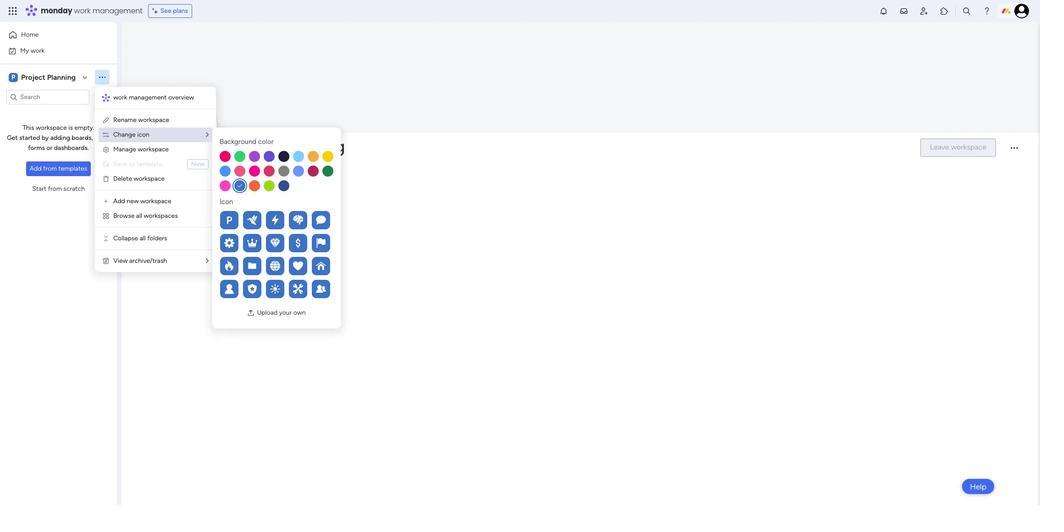 Task type: describe. For each thing, give the bounding box(es) containing it.
add new workspace
[[113, 197, 171, 205]]

list arrow image for view archive/trash
[[206, 258, 209, 264]]

delete
[[113, 175, 132, 183]]

inbox image
[[900, 6, 909, 16]]

icon
[[220, 198, 233, 206]]

from inside button
[[48, 185, 62, 193]]

scratch
[[63, 185, 85, 193]]

background color
[[220, 138, 274, 146]]

change
[[113, 131, 136, 139]]

search everything image
[[963, 6, 972, 16]]

own
[[294, 309, 306, 317]]

workspace for rename
[[138, 116, 169, 124]]

menu containing work management overview
[[95, 87, 216, 272]]

save
[[113, 160, 127, 168]]

all for collapse
[[140, 235, 146, 242]]

menu item inside menu
[[102, 159, 209, 170]]

0 vertical spatial from
[[43, 165, 57, 173]]

0 vertical spatial management
[[93, 6, 143, 16]]

delete workspace image
[[102, 175, 110, 183]]

project planning inside workspace selection element
[[21, 73, 76, 81]]

change icon
[[113, 131, 150, 139]]

1 horizontal spatial p
[[226, 214, 232, 226]]

upload your own
[[257, 309, 306, 317]]

add right add new workspace image
[[113, 197, 125, 205]]

service icon image
[[102, 161, 110, 168]]

see
[[160, 7, 171, 15]]

work management overview
[[113, 94, 194, 101]]

forms
[[28, 144, 45, 152]]

description
[[274, 159, 307, 167]]

home
[[21, 31, 39, 39]]

workspace for manage
[[138, 145, 169, 153]]

permissions
[[273, 191, 312, 200]]

2 vertical spatial from
[[195, 241, 211, 249]]

v2 ellipsis image
[[1011, 147, 1019, 155]]

have
[[188, 217, 206, 227]]

change icon image
[[102, 131, 110, 139]]

work for monday
[[74, 6, 91, 16]]

you have 0 boards in this workspace
[[173, 217, 307, 227]]

1 vertical spatial project planning
[[229, 136, 345, 157]]

workspace image
[[9, 72, 18, 82]]

collapse
[[113, 235, 138, 242]]

or
[[46, 144, 52, 152]]

adding
[[50, 134, 70, 142]]

new
[[191, 160, 205, 168]]

my work button
[[6, 43, 99, 58]]

rename
[[113, 116, 137, 124]]

upload
[[257, 309, 278, 317]]

add new workspace image
[[102, 198, 110, 205]]

manage workspace
[[113, 145, 169, 153]]

members
[[232, 191, 262, 200]]

1 vertical spatial project
[[229, 136, 278, 157]]

view archive/trash image
[[102, 257, 110, 265]]

overview
[[168, 94, 194, 101]]

background
[[220, 138, 257, 146]]

start
[[32, 185, 46, 193]]

folders
[[147, 235, 167, 242]]

your
[[279, 309, 292, 317]]

collapse all folders image
[[102, 235, 110, 242]]

manage
[[113, 145, 136, 153]]

upload your own button
[[244, 306, 310, 320]]

this
[[23, 124, 34, 132]]

1 horizontal spatial templates
[[213, 241, 246, 249]]

help image
[[983, 6, 992, 16]]

planning inside workspace selection element
[[47, 73, 76, 81]]

0 vertical spatial templates
[[58, 165, 87, 173]]

apps image
[[940, 6, 949, 16]]



Task type: vqa. For each thing, say whether or not it's contained in the screenshot.
the Main within the button
no



Task type: locate. For each thing, give the bounding box(es) containing it.
0 horizontal spatial planning
[[47, 73, 76, 81]]

list arrow image
[[206, 132, 209, 138], [206, 258, 209, 264]]

workspace inside this workspace is empty. get started by adding boards, docs, forms or dashboards.
[[36, 124, 67, 132]]

add down you
[[180, 241, 193, 249]]

1 vertical spatial work
[[31, 47, 45, 54]]

0 horizontal spatial add from templates button
[[26, 162, 91, 176]]

workspace options image
[[98, 73, 107, 82]]

1 vertical spatial add from templates
[[180, 241, 246, 249]]

templates up the scratch
[[58, 165, 87, 173]]

icon
[[137, 131, 150, 139]]

1 vertical spatial management
[[129, 94, 167, 101]]

menu
[[95, 87, 216, 272]]

templates
[[58, 165, 87, 173], [213, 241, 246, 249]]

boards,
[[72, 134, 93, 142]]

management inside menu
[[129, 94, 167, 101]]

planning
[[47, 73, 76, 81], [282, 136, 345, 157]]

0 vertical spatial boards
[[198, 191, 221, 200]]

management
[[93, 6, 143, 16], [129, 94, 167, 101]]

start from scratch
[[32, 185, 85, 193]]

1 vertical spatial boards
[[215, 217, 241, 227]]

rename workspace image
[[102, 117, 110, 124]]

invite members image
[[920, 6, 929, 16]]

0 vertical spatial all
[[136, 212, 142, 220]]

rename workspace
[[113, 116, 169, 124]]

0 vertical spatial p
[[11, 73, 15, 81]]

browse all workspaces image
[[102, 212, 110, 220]]

delete workspace
[[113, 175, 165, 183]]

project planning up the search in workspace "field"
[[21, 73, 76, 81]]

work
[[74, 6, 91, 16], [31, 47, 45, 54], [113, 94, 127, 101]]

menu item containing save as template
[[102, 159, 209, 170]]

0 horizontal spatial templates
[[58, 165, 87, 173]]

list arrow image left background
[[206, 132, 209, 138]]

help
[[971, 482, 987, 491]]

boards right the recent
[[198, 191, 221, 200]]

browse all workspaces
[[113, 212, 178, 220]]

plans
[[173, 7, 188, 15]]

photo icon image
[[248, 309, 255, 317]]

2 horizontal spatial work
[[113, 94, 127, 101]]

get
[[7, 134, 18, 142]]

from down have on the top of the page
[[195, 241, 211, 249]]

view
[[113, 257, 128, 265]]

Project Planning field
[[227, 136, 913, 157]]

project planning
[[21, 73, 76, 81], [229, 136, 345, 157]]

my work
[[20, 47, 45, 54]]

1 vertical spatial planning
[[282, 136, 345, 157]]

1 horizontal spatial project planning
[[229, 136, 345, 157]]

Search in workspace field
[[19, 92, 77, 102]]

0 vertical spatial project
[[21, 73, 45, 81]]

add from templates down the 0
[[180, 241, 246, 249]]

workspace up template
[[138, 145, 169, 153]]

see plans button
[[148, 4, 192, 18]]

work inside button
[[31, 47, 45, 54]]

new
[[127, 197, 139, 205]]

0 vertical spatial add from templates button
[[26, 162, 91, 176]]

workspace for delete
[[134, 175, 165, 183]]

template
[[137, 160, 163, 168]]

is
[[68, 124, 73, 132]]

you
[[173, 217, 186, 227]]

add down background
[[228, 159, 240, 167]]

1 vertical spatial templates
[[213, 241, 246, 249]]

work right monday
[[74, 6, 91, 16]]

manage workspace image
[[102, 146, 110, 153]]

notifications image
[[880, 6, 889, 16]]

project up add workspace description
[[229, 136, 278, 157]]

p
[[11, 73, 15, 81], [226, 214, 232, 226]]

0 vertical spatial project planning
[[21, 73, 76, 81]]

2 list arrow image from the top
[[206, 258, 209, 264]]

1 vertical spatial from
[[48, 185, 62, 193]]

workspace down permissions at top left
[[267, 217, 307, 227]]

started
[[19, 134, 40, 142]]

planning up the search in workspace "field"
[[47, 73, 76, 81]]

1 horizontal spatial planning
[[282, 136, 345, 157]]

my
[[20, 47, 29, 54]]

workspaces
[[144, 212, 178, 220]]

help button
[[963, 479, 995, 494]]

1 horizontal spatial project
[[229, 136, 278, 157]]

0 vertical spatial work
[[74, 6, 91, 16]]

menu item
[[102, 159, 209, 170]]

all left folders
[[140, 235, 146, 242]]

1 vertical spatial p
[[226, 214, 232, 226]]

add
[[228, 159, 240, 167], [30, 165, 42, 173], [113, 197, 125, 205], [180, 241, 193, 249]]

project right workspace image
[[21, 73, 45, 81]]

see plans
[[160, 7, 188, 15]]

all for browse
[[136, 212, 142, 220]]

project inside workspace selection element
[[21, 73, 45, 81]]

workspace down template
[[134, 175, 165, 183]]

this
[[251, 217, 265, 227]]

all down add new workspace
[[136, 212, 142, 220]]

0 vertical spatial list arrow image
[[206, 132, 209, 138]]

recent
[[173, 191, 196, 200]]

workspace up workspaces
[[140, 197, 171, 205]]

1 vertical spatial add from templates button
[[173, 236, 253, 254]]

add from templates button up start from scratch
[[26, 162, 91, 176]]

docs,
[[95, 134, 110, 142]]

select product image
[[8, 6, 17, 16]]

1 vertical spatial list arrow image
[[206, 258, 209, 264]]

all
[[136, 212, 142, 220], [140, 235, 146, 242]]

boards right the 0
[[215, 217, 241, 227]]

workspace
[[138, 116, 169, 124], [36, 124, 67, 132], [138, 145, 169, 153], [241, 159, 273, 167], [134, 175, 165, 183], [140, 197, 171, 205], [267, 217, 307, 227]]

add from templates button
[[26, 162, 91, 176], [173, 236, 253, 254]]

color
[[258, 138, 274, 146]]

home button
[[6, 28, 99, 42]]

workspace selection element
[[9, 72, 77, 83]]

0 vertical spatial planning
[[47, 73, 76, 81]]

from right "start"
[[48, 185, 62, 193]]

work for my
[[31, 47, 45, 54]]

1 list arrow image from the top
[[206, 132, 209, 138]]

save as template
[[113, 160, 163, 168]]

1 horizontal spatial work
[[74, 6, 91, 16]]

this workspace is empty. get started by adding boards, docs, forms or dashboards.
[[7, 124, 110, 152]]

by
[[42, 134, 49, 142]]

boards
[[198, 191, 221, 200], [215, 217, 241, 227]]

project planning up description
[[229, 136, 345, 157]]

list arrow image for change icon
[[206, 132, 209, 138]]

james peterson image
[[1015, 4, 1030, 18]]

1 horizontal spatial add from templates button
[[173, 236, 253, 254]]

0 horizontal spatial work
[[31, 47, 45, 54]]

p inside image
[[11, 73, 15, 81]]

0 vertical spatial add from templates
[[30, 165, 87, 173]]

view archive/trash
[[113, 257, 167, 265]]

start from scratch button
[[29, 182, 88, 196]]

add workspace description
[[228, 159, 307, 167]]

list arrow image down the 0
[[206, 258, 209, 264]]

templates down you have 0 boards in this workspace
[[213, 241, 246, 249]]

workspace for add
[[241, 159, 273, 167]]

0 horizontal spatial project planning
[[21, 73, 76, 81]]

archive/trash
[[129, 257, 167, 265]]

work right my on the left top of the page
[[31, 47, 45, 54]]

0 horizontal spatial project
[[21, 73, 45, 81]]

recent boards
[[173, 191, 221, 200]]

browse
[[113, 212, 135, 220]]

planning up description
[[282, 136, 345, 157]]

add up "start"
[[30, 165, 42, 173]]

add from templates
[[30, 165, 87, 173], [180, 241, 246, 249]]

collapse all folders
[[113, 235, 167, 242]]

monday work management
[[41, 6, 143, 16]]

1 vertical spatial all
[[140, 235, 146, 242]]

from
[[43, 165, 57, 173], [48, 185, 62, 193], [195, 241, 211, 249]]

empty.
[[74, 124, 94, 132]]

in
[[243, 217, 249, 227]]

from down or
[[43, 165, 57, 173]]

0 horizontal spatial add from templates
[[30, 165, 87, 173]]

work up rename
[[113, 94, 127, 101]]

dashboards.
[[54, 144, 89, 152]]

workspace up by
[[36, 124, 67, 132]]

workspace for this
[[36, 124, 67, 132]]

monday
[[41, 6, 72, 16]]

0 horizontal spatial p
[[11, 73, 15, 81]]

add from templates up start from scratch
[[30, 165, 87, 173]]

as
[[129, 160, 135, 168]]

2 vertical spatial work
[[113, 94, 127, 101]]

add from templates button down the 0
[[173, 236, 253, 254]]

0
[[208, 217, 213, 227]]

workspace down color
[[241, 159, 273, 167]]

project
[[21, 73, 45, 81], [229, 136, 278, 157]]

1 horizontal spatial add from templates
[[180, 241, 246, 249]]

workspace up 'icon'
[[138, 116, 169, 124]]



